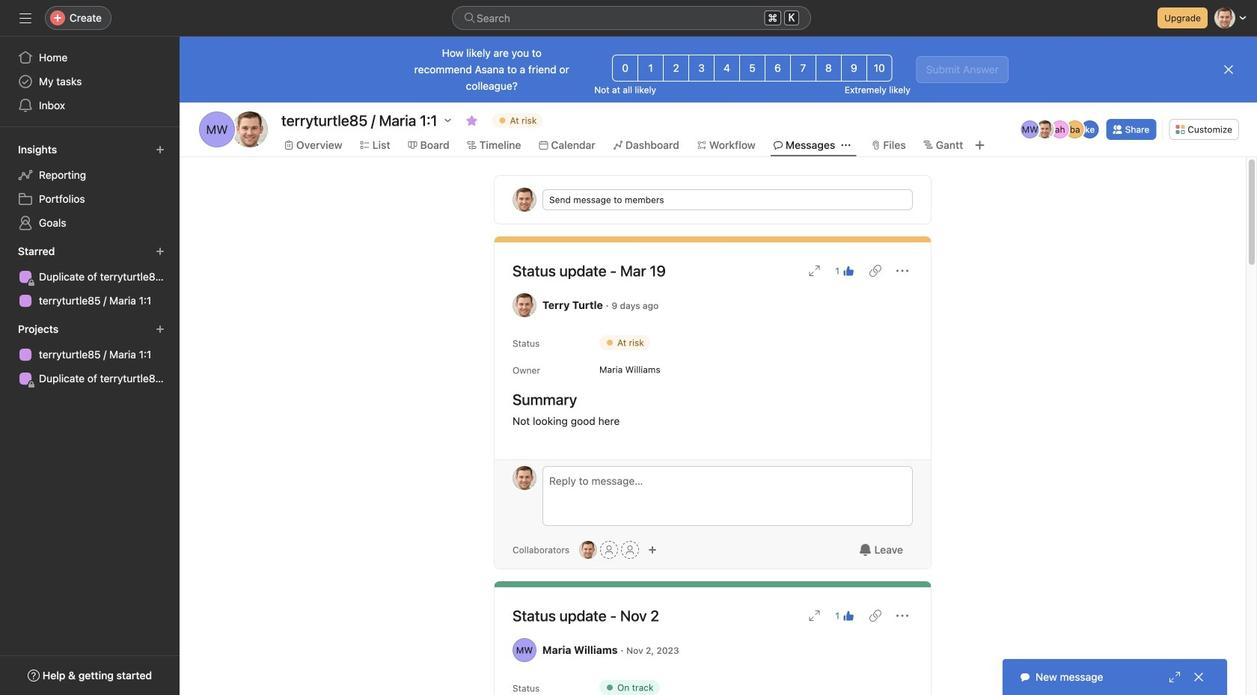 Task type: vqa. For each thing, say whether or not it's contained in the screenshot.
second 1 like. You liked this task icon from the bottom of the page
yes



Task type: describe. For each thing, give the bounding box(es) containing it.
full screen image for the 1 like. you liked this task image for copy link icon
[[809, 265, 821, 277]]

more actions image
[[897, 610, 909, 622]]

hide sidebar image
[[19, 12, 31, 24]]

full screen image for the 1 like. you liked this task image related to copy link image on the bottom right
[[809, 610, 821, 622]]

projects element
[[0, 316, 180, 394]]

tab actions image
[[842, 141, 851, 150]]

copy link image
[[870, 265, 882, 277]]

close image
[[1193, 671, 1205, 683]]

starred element
[[0, 238, 180, 316]]

open user profile image
[[513, 466, 537, 490]]

new insights image
[[156, 145, 165, 154]]

expand new message image
[[1169, 671, 1181, 683]]

1 like. you liked this task image for copy link icon
[[843, 265, 855, 277]]

add tab image
[[974, 139, 986, 151]]

more actions image
[[897, 265, 909, 277]]



Task type: locate. For each thing, give the bounding box(es) containing it.
1 like. you liked this task image for copy link image on the bottom right
[[843, 610, 855, 622]]

1 like. you liked this task image
[[843, 265, 855, 277], [843, 610, 855, 622]]

1 like. you liked this task image left copy link icon
[[843, 265, 855, 277]]

insights element
[[0, 136, 180, 238]]

1 vertical spatial 1 like. you liked this task image
[[843, 610, 855, 622]]

add or remove collaborators image
[[579, 541, 597, 559]]

2 1 like. you liked this task image from the top
[[843, 610, 855, 622]]

dismiss image
[[1223, 64, 1235, 76]]

2 full screen image from the top
[[809, 610, 821, 622]]

full screen image left copy link icon
[[809, 265, 821, 277]]

None radio
[[612, 55, 639, 82], [663, 55, 689, 82], [740, 55, 766, 82], [790, 55, 817, 82], [816, 55, 842, 82], [841, 55, 867, 82], [612, 55, 639, 82], [663, 55, 689, 82], [740, 55, 766, 82], [790, 55, 817, 82], [816, 55, 842, 82], [841, 55, 867, 82]]

global element
[[0, 37, 180, 127]]

option group
[[612, 55, 893, 82]]

0 vertical spatial full screen image
[[809, 265, 821, 277]]

copy link image
[[870, 610, 882, 622]]

None radio
[[638, 55, 664, 82], [689, 55, 715, 82], [714, 55, 740, 82], [765, 55, 791, 82], [867, 55, 893, 82], [638, 55, 664, 82], [689, 55, 715, 82], [714, 55, 740, 82], [765, 55, 791, 82], [867, 55, 893, 82]]

remove from starred image
[[466, 115, 478, 127]]

full screen image left copy link image on the bottom right
[[809, 610, 821, 622]]

1 full screen image from the top
[[809, 265, 821, 277]]

1 1 like. you liked this task image from the top
[[843, 265, 855, 277]]

add or remove collaborators image
[[648, 546, 657, 555]]

1 vertical spatial full screen image
[[809, 610, 821, 622]]

full screen image
[[809, 265, 821, 277], [809, 610, 821, 622]]

Search tasks, projects, and more text field
[[452, 6, 811, 30]]

1 like. you liked this task image left copy link image on the bottom right
[[843, 610, 855, 622]]

None field
[[452, 6, 811, 30]]

0 vertical spatial 1 like. you liked this task image
[[843, 265, 855, 277]]



